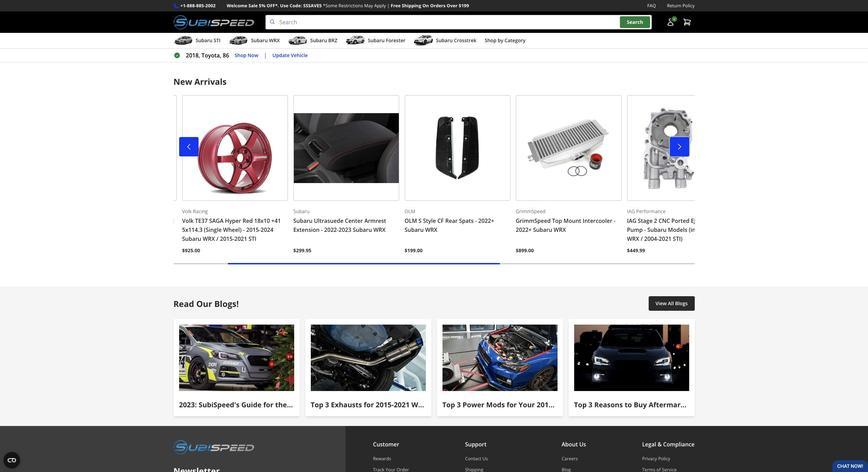 Task type: locate. For each thing, give the bounding box(es) containing it.
0 horizontal spatial |
[[264, 52, 267, 59]]

power
[[463, 401, 485, 410]]

$119.95
[[179, 17, 200, 25]]

read our blogs!
[[174, 298, 239, 310]]

racing
[[193, 208, 208, 215]]

2018, toyota, 86
[[186, 52, 229, 59]]

about
[[562, 441, 578, 449]]

0 horizontal spatial 2023
[[146, 226, 159, 234]]

3 left the reasons
[[589, 401, 593, 410]]

/ down (single
[[216, 235, 219, 243]]

2022+ up '$899.00'
[[516, 226, 532, 234]]

1 iag from the top
[[627, 208, 635, 215]]

wrx/sti aftermarket light image
[[574, 325, 689, 392]]

2 2022- from the left
[[324, 226, 339, 234]]

top 3 reasons to buy aftermarket lighting for your subaru
[[574, 401, 779, 410]]

cat
[[165, 217, 174, 225]]

2021 left wrx/sti at the bottom of page
[[394, 401, 410, 410]]

+1-888-885-2002 link
[[180, 2, 216, 9]]

1 vertical spatial us
[[483, 456, 488, 462]]

1 horizontal spatial 2022+
[[516, 226, 532, 234]]

1 horizontal spatial 2015-
[[246, 226, 261, 234]]

may
[[364, 2, 373, 9]]

shop left now
[[235, 52, 246, 59]]

0 horizontal spatial policy
[[659, 456, 671, 462]]

subaru
[[196, 37, 212, 44], [251, 37, 268, 44], [310, 37, 327, 44], [368, 37, 385, 44], [436, 37, 453, 44], [293, 208, 310, 215], [293, 217, 313, 225], [353, 226, 372, 234], [405, 226, 424, 234], [533, 226, 553, 234], [648, 226, 667, 234], [71, 235, 90, 243], [182, 235, 201, 243], [754, 401, 779, 410]]

2023
[[146, 226, 159, 234], [339, 226, 352, 234]]

policy right privacy
[[659, 456, 671, 462]]

1 horizontal spatial 2021
[[394, 401, 410, 410]]

0 vertical spatial volk
[[182, 208, 192, 215]]

top 3 power mods for your 2015+ wrx for under $500
[[443, 401, 627, 410]]

1 your from the left
[[519, 401, 535, 410]]

1 horizontal spatial us
[[580, 441, 586, 449]]

1 horizontal spatial policy
[[683, 2, 695, 9]]

red
[[243, 217, 253, 225]]

0 vertical spatial olm
[[405, 208, 415, 215]]

shop now
[[235, 52, 258, 59]]

2014
[[716, 226, 729, 234]]

update vehicle
[[273, 52, 308, 59]]

2022- down ultrasuede
[[324, 226, 339, 234]]

- down ultrasuede
[[321, 226, 323, 234]]

subaru brz
[[310, 37, 337, 44]]

0 vertical spatial policy
[[683, 2, 695, 9]]

iag performance iag stage 2 cnc ported ej25 11mm oil pump - subaru models (inc. 2002-2014 wrx / 2004-2021 sti)
[[627, 208, 730, 243]]

us right "about" at right
[[580, 441, 586, 449]]

sti up "toyota," at the top left of the page
[[214, 37, 221, 44]]

0 horizontal spatial your
[[519, 401, 535, 410]]

wrx down style
[[425, 226, 438, 234]]

faq
[[648, 2, 656, 9]]

for
[[263, 401, 274, 410], [364, 401, 374, 410], [507, 401, 517, 410], [576, 401, 586, 410], [724, 401, 734, 410]]

policy right return
[[683, 2, 695, 9]]

1 vertical spatial olm
[[405, 217, 417, 225]]

top inside grimmspeed grimmspeed top mount intercooler - 2022+ subaru wrx
[[552, 217, 562, 225]]

support
[[465, 441, 487, 449]]

0 horizontal spatial 2021
[[235, 235, 247, 243]]

0 vertical spatial subispeed logo image
[[174, 15, 254, 30]]

2023 down the "center"
[[339, 226, 352, 234]]

subaru inside dropdown button
[[436, 37, 453, 44]]

a subaru crosstrek thumbnail image image
[[414, 35, 433, 46]]

models
[[668, 226, 688, 234]]

for left under
[[576, 401, 586, 410]]

wrx
[[269, 37, 280, 44], [374, 226, 386, 234], [425, 226, 438, 234], [554, 226, 566, 234], [91, 235, 104, 243], [203, 235, 215, 243], [627, 235, 640, 243], [559, 401, 574, 410]]

1 vertical spatial policy
[[659, 456, 671, 462]]

1 2023 from the left
[[146, 226, 159, 234]]

compliance
[[664, 441, 695, 449]]

- inside volk racing volk te37 saga hyper red 18x10 +41 5x114.3 (single wheel) - 2015-2024 subaru wrx / 2015-2021 sti
[[243, 226, 245, 234]]

0 vertical spatial shop
[[485, 37, 497, 44]]

subaru inside grimmspeed grimmspeed top mount intercooler - 2022+ subaru wrx
[[533, 226, 553, 234]]

restrictions
[[339, 2, 363, 9]]

1 volk from the top
[[182, 208, 192, 215]]

2002-
[[702, 226, 716, 234]]

0 horizontal spatial 2022+
[[479, 217, 494, 225]]

for left the at the bottom left
[[263, 401, 274, 410]]

*some
[[323, 2, 338, 9]]

rewards link
[[373, 456, 409, 462]]

legal & compliance
[[642, 441, 695, 449]]

2021
[[235, 235, 247, 243], [659, 235, 672, 243], [394, 401, 410, 410]]

blogs
[[675, 300, 688, 307]]

steel
[[142, 217, 155, 225]]

top left 'exhausts'
[[311, 401, 324, 410]]

volk up 5x114.3
[[182, 217, 194, 225]]

1 3 from the left
[[325, 401, 329, 410]]

subaru crosstrek
[[436, 37, 477, 44]]

- down the stage at top
[[644, 226, 646, 234]]

wrx down pump
[[627, 235, 640, 243]]

$500
[[611, 401, 627, 410]]

oil
[[722, 217, 730, 225]]

2021 down the wheel)
[[235, 235, 247, 243]]

|
[[387, 2, 390, 9], [264, 52, 267, 59]]

top
[[552, 217, 562, 225], [311, 401, 324, 410], [443, 401, 455, 410], [574, 401, 587, 410]]

policy for return policy
[[683, 2, 695, 9]]

new arrivals
[[174, 76, 227, 87]]

back
[[71, 226, 84, 234]]

mount
[[564, 217, 582, 225]]

0 horizontal spatial 3
[[325, 401, 329, 410]]

top left mount
[[552, 217, 562, 225]]

1 subispeed logo image from the top
[[174, 15, 254, 30]]

2 / from the left
[[641, 235, 643, 243]]

tuning
[[88, 217, 106, 225]]

subispeed's
[[199, 401, 240, 410]]

wrx inside iag performance iag stage 2 cnc ported ej25 11mm oil pump - subaru models (inc. 2002-2014 wrx / 2004-2021 sti)
[[627, 235, 640, 243]]

*some restrictions may apply | free shipping on orders over $199
[[323, 2, 469, 9]]

sti
[[214, 37, 221, 44], [249, 235, 257, 243]]

1 vertical spatial 2015-
[[220, 235, 235, 243]]

wrx down armrest
[[374, 226, 386, 234]]

2022+ right spats
[[479, 217, 494, 225]]

1 horizontal spatial 2023
[[339, 226, 352, 234]]

wrx inside olm olm s style cf rear spats - 2022+ subaru wrx
[[425, 226, 438, 234]]

0 vertical spatial iag
[[627, 208, 635, 215]]

policy for privacy policy
[[659, 456, 671, 462]]

1 / from the left
[[216, 235, 219, 243]]

top 3 reasons to buy aftermarket lighting for your subaru link
[[569, 320, 779, 417]]

policy inside return policy link
[[683, 2, 695, 9]]

2002
[[205, 2, 216, 9]]

$899.00
[[516, 248, 534, 254]]

shop inside dropdown button
[[485, 37, 497, 44]]

wrx down (single
[[203, 235, 215, 243]]

2 olm from the top
[[405, 217, 417, 225]]

top for top 3 reasons to buy aftermarket lighting for your subaru
[[574, 401, 587, 410]]

1 horizontal spatial /
[[641, 235, 643, 243]]

| left "free"
[[387, 2, 390, 9]]

- inside grimmspeed grimmspeed top mount intercooler - 2022+ subaru wrx
[[614, 217, 616, 225]]

2
[[654, 217, 658, 225]]

2 horizontal spatial 2021
[[659, 235, 672, 243]]

wrx down exhaust
[[91, 235, 104, 243]]

1 2022- from the left
[[132, 226, 146, 234]]

cobb
[[71, 217, 86, 225]]

sti down red
[[249, 235, 257, 243]]

on
[[423, 2, 429, 9]]

contact us
[[465, 456, 488, 462]]

subaru crosstrek button
[[414, 34, 477, 48]]

exhausts
[[331, 401, 362, 410]]

3 left power
[[457, 401, 461, 410]]

$119.95 link
[[176, 0, 246, 31]]

1 vertical spatial volk
[[182, 217, 194, 225]]

wrx down mount
[[554, 226, 566, 234]]

0 vertical spatial 2022+
[[479, 217, 494, 225]]

1 vertical spatial iag
[[627, 217, 637, 225]]

orders
[[430, 2, 446, 9]]

3 left 'exhausts'
[[325, 401, 329, 410]]

subaru inside olm olm s style cf rear spats - 2022+ subaru wrx
[[405, 226, 424, 234]]

0 vertical spatial us
[[580, 441, 586, 449]]

olm
[[405, 208, 415, 215], [405, 217, 417, 225]]

shop left by at the right top
[[485, 37, 497, 44]]

0 horizontal spatial sti
[[214, 37, 221, 44]]

volk left racing
[[182, 208, 192, 215]]

stainless
[[117, 217, 141, 225]]

ultrasuede
[[314, 217, 344, 225]]

top 3 exhausts for 2015-2021 wrx/sti
[[311, 401, 441, 410]]

/ left 2004- on the right of page
[[641, 235, 643, 243]]

stage
[[638, 217, 653, 225]]

top left under
[[574, 401, 587, 410]]

your
[[519, 401, 535, 410], [736, 401, 752, 410]]

1 vertical spatial grimmspeed
[[516, 217, 551, 225]]

2 2023 from the left
[[339, 226, 352, 234]]

guide
[[241, 401, 262, 410]]

0 vertical spatial 2015-
[[246, 226, 261, 234]]

1 horizontal spatial sti
[[249, 235, 257, 243]]

1 vertical spatial shop
[[235, 52, 246, 59]]

us for contact us
[[483, 456, 488, 462]]

2 vertical spatial 2015-
[[376, 401, 394, 410]]

1 vertical spatial sti
[[249, 235, 257, 243]]

0 horizontal spatial shop
[[235, 52, 246, 59]]

0 vertical spatial sti
[[214, 37, 221, 44]]

buy
[[634, 401, 647, 410]]

top 3 power mods for your 2015+ wrx for under $500 link
[[437, 320, 627, 417]]

1 vertical spatial 2022+
[[516, 226, 532, 234]]

888-
[[187, 2, 196, 9]]

cobb tuning 3in stainless steel vb cat back exhaust system - 2022-2023 subaru wrx
[[71, 217, 174, 243]]

2 for from the left
[[364, 401, 374, 410]]

5 for from the left
[[724, 401, 734, 410]]

- down red
[[243, 226, 245, 234]]

2 horizontal spatial 3
[[589, 401, 593, 410]]

2 volk from the top
[[182, 217, 194, 225]]

style
[[423, 217, 436, 225]]

0 vertical spatial |
[[387, 2, 390, 9]]

new
[[174, 76, 192, 87]]

2015-
[[246, 226, 261, 234], [220, 235, 235, 243], [376, 401, 394, 410]]

2023 down steel
[[146, 226, 159, 234]]

3 3 from the left
[[589, 401, 593, 410]]

86
[[223, 52, 229, 59]]

2 3 from the left
[[457, 401, 461, 410]]

2015+
[[537, 401, 557, 410]]

for right 'exhausts'
[[364, 401, 374, 410]]

- down stainless
[[129, 226, 131, 234]]

for right lighting
[[724, 401, 734, 410]]

- right intercooler
[[614, 217, 616, 225]]

forester
[[386, 37, 406, 44]]

1 vertical spatial |
[[264, 52, 267, 59]]

a subaru brz thumbnail image image
[[288, 35, 308, 46]]

0 horizontal spatial /
[[216, 235, 219, 243]]

1 horizontal spatial your
[[736, 401, 752, 410]]

2022- inside subaru subaru ultrasuede center armrest extension - 2022-2023 subaru wrx
[[324, 226, 339, 234]]

policy
[[683, 2, 695, 9], [659, 456, 671, 462]]

1 horizontal spatial 3
[[457, 401, 461, 410]]

2022- down steel
[[132, 226, 146, 234]]

arrivals
[[194, 76, 227, 87]]

2021 left sti)
[[659, 235, 672, 243]]

1 horizontal spatial 2022-
[[324, 226, 339, 234]]

1 horizontal spatial shop
[[485, 37, 497, 44]]

/ inside volk racing volk te37 saga hyper red 18x10 +41 5x114.3 (single wheel) - 2015-2024 subaru wrx / 2015-2021 sti
[[216, 235, 219, 243]]

subispeed logo image
[[174, 15, 254, 30], [174, 441, 254, 455]]

1 vertical spatial subispeed logo image
[[174, 441, 254, 455]]

0 vertical spatial grimmspeed
[[516, 208, 546, 215]]

0 horizontal spatial us
[[483, 456, 488, 462]]

top right wrx/sti at the bottom of page
[[443, 401, 455, 410]]

shop
[[485, 37, 497, 44], [235, 52, 246, 59]]

1 grimmspeed from the top
[[516, 208, 546, 215]]

all
[[668, 300, 674, 307]]

for right mods
[[507, 401, 517, 410]]

free
[[391, 2, 401, 9]]

0 horizontal spatial 2022-
[[132, 226, 146, 234]]

te37
[[195, 217, 208, 225]]

| right now
[[264, 52, 267, 59]]

wrx up the update in the top left of the page
[[269, 37, 280, 44]]

- right spats
[[475, 217, 477, 225]]

3 for power
[[457, 401, 461, 410]]

wrx right 2015+
[[559, 401, 574, 410]]

subaru inside dropdown button
[[310, 37, 327, 44]]

return policy
[[667, 2, 695, 9]]

shop now link
[[235, 52, 258, 59]]

/ inside iag performance iag stage 2 cnc ported ej25 11mm oil pump - subaru models (inc. 2002-2014 wrx / 2004-2021 sti)
[[641, 235, 643, 243]]

2 horizontal spatial 2015-
[[376, 401, 394, 410]]

us right contact
[[483, 456, 488, 462]]



Task type: vqa. For each thing, say whether or not it's contained in the screenshot.
top
yes



Task type: describe. For each thing, give the bounding box(es) containing it.
grimmspeed grimmspeed top mount intercooler - 2022+ subaru wrx
[[516, 208, 616, 234]]

- inside olm olm s style cf rear spats - 2022+ subaru wrx
[[475, 217, 477, 225]]

subaru wrx
[[251, 37, 280, 44]]

spats
[[459, 217, 474, 225]]

under
[[588, 401, 610, 410]]

about us
[[562, 441, 586, 449]]

to
[[625, 401, 632, 410]]

subj2010vc001 subaru ultrasuede center armrest extension - 2022+ subaru wrx, image
[[293, 95, 399, 201]]

2022+ inside olm olm s style cf rear spats - 2022+ subaru wrx
[[479, 217, 494, 225]]

sti inside dropdown button
[[214, 37, 221, 44]]

5x114.3
[[182, 226, 203, 234]]

wrx/sti exhaust image
[[311, 325, 426, 392]]

2021 inside iag performance iag stage 2 cnc ported ej25 11mm oil pump - subaru models (inc. 2002-2014 wrx / 2004-2021 sti)
[[659, 235, 672, 243]]

brz
[[328, 37, 337, 44]]

wrx inside subaru wrx dropdown button
[[269, 37, 280, 44]]

+1-
[[180, 2, 187, 9]]

$65.00
[[254, 17, 271, 25]]

2022+ inside grimmspeed grimmspeed top mount intercooler - 2022+ subaru wrx
[[516, 226, 532, 234]]

the
[[275, 401, 287, 410]]

search input field
[[265, 15, 652, 30]]

open widget image
[[3, 453, 20, 469]]

2 grimmspeed from the top
[[516, 217, 551, 225]]

by
[[498, 37, 504, 44]]

update vehicle button
[[273, 52, 308, 59]]

shop by category button
[[485, 34, 526, 48]]

2 your from the left
[[736, 401, 752, 410]]

subaru inside volk racing volk te37 saga hyper red 18x10 +41 5x114.3 (single wheel) - 2015-2024 subaru wrx / 2015-2021 sti
[[182, 235, 201, 243]]

$72.00
[[628, 17, 646, 25]]

cob516100 cobb tuning 3in stainless steel vb cat back exhaust system 22+ subaru wrx, image
[[71, 95, 177, 201]]

subaru wrx button
[[229, 34, 280, 48]]

hyper
[[225, 217, 241, 225]]

2024
[[261, 226, 273, 234]]

wrx inside grimmspeed grimmspeed top mount intercooler - 2022+ subaru wrx
[[554, 226, 566, 234]]

wrx/sti interior image
[[179, 325, 294, 392]]

sti)
[[673, 235, 683, 243]]

intercooler
[[583, 217, 613, 225]]

2022- inside cobb tuning 3in stainless steel vb cat back exhaust system - 2022-2023 subaru wrx
[[132, 226, 146, 234]]

2018,
[[186, 52, 200, 59]]

subaru inside cobb tuning 3in stainless steel vb cat back exhaust system - 2022-2023 subaru wrx
[[71, 235, 90, 243]]

armrest
[[365, 217, 386, 225]]

subaru inside iag performance iag stage 2 cnc ported ej25 11mm oil pump - subaru models (inc. 2002-2014 wrx / 2004-2021 sti)
[[648, 226, 667, 234]]

- inside iag performance iag stage 2 cnc ported ej25 11mm oil pump - subaru models (inc. 2002-2014 wrx / 2004-2021 sti)
[[644, 226, 646, 234]]

subaru subaru ultrasuede center armrest extension - 2022-2023 subaru wrx
[[293, 208, 386, 234]]

11mm
[[704, 217, 721, 225]]

view all blogs link
[[649, 297, 695, 311]]

olmb.47011.1 olm s style carbon fiber rear spats - 2022+ subaru wrx, image
[[405, 95, 511, 201]]

button image
[[667, 18, 675, 26]]

over
[[447, 2, 458, 9]]

exhaust
[[85, 226, 106, 234]]

2015- inside the top 3 exhausts for 2015-2021 wrx/sti link
[[376, 401, 394, 410]]

wrx inside subaru subaru ultrasuede center armrest extension - 2022-2023 subaru wrx
[[374, 226, 386, 234]]

vehicle
[[291, 52, 308, 59]]

category
[[505, 37, 526, 44]]

3 for exhausts
[[325, 401, 329, 410]]

1 horizontal spatial |
[[387, 2, 390, 9]]

2004-
[[645, 235, 659, 243]]

a subaru forester thumbnail image image
[[346, 35, 365, 46]]

2023 inside subaru subaru ultrasuede center armrest extension - 2022-2023 subaru wrx
[[339, 226, 352, 234]]

3 for from the left
[[507, 401, 517, 410]]

return policy link
[[667, 2, 695, 9]]

off*.
[[267, 2, 279, 9]]

wrx/sti engine bay image
[[443, 325, 558, 392]]

pump
[[627, 226, 643, 234]]

reasons
[[595, 401, 623, 410]]

performance
[[637, 208, 666, 215]]

volk racing volk te37 saga hyper red 18x10 +41 5x114.3 (single wheel) - 2015-2024 subaru wrx / 2015-2021 sti
[[182, 208, 281, 243]]

extension
[[293, 226, 320, 234]]

iagiag-eng-2240 iag stage 2 cnc ported ej25 11mm oil pump - subaru models (inc. 2002-2014 wrx / 2004-2021 sti), image
[[627, 95, 733, 201]]

2021 inside volk racing volk te37 saga hyper red 18x10 +41 5x114.3 (single wheel) - 2015-2024 subaru wrx / 2015-2021 sti
[[235, 235, 247, 243]]

1 for from the left
[[263, 401, 274, 410]]

- inside subaru subaru ultrasuede center armrest extension - 2022-2023 subaru wrx
[[321, 226, 323, 234]]

wrx inside volk racing volk te37 saga hyper red 18x10 +41 5x114.3 (single wheel) - 2015-2024 subaru wrx / 2015-2021 sti
[[203, 235, 215, 243]]

sti inside volk racing volk te37 saga hyper red 18x10 +41 5x114.3 (single wheel) - 2015-2024 subaru wrx / 2015-2021 sti
[[249, 235, 257, 243]]

2023:
[[179, 401, 197, 410]]

grm113049 grimmspeed top mount intercooler 2022+ subaru wrx, image
[[516, 95, 622, 201]]

ej25
[[691, 217, 702, 225]]

careers link
[[562, 456, 586, 462]]

update
[[273, 52, 290, 59]]

vb
[[157, 217, 164, 225]]

vlkwvdgy41ehr volk te37 saga hyper red 18x10 +41 - 2015+ wrx / 2015+ stix4, image
[[182, 95, 288, 201]]

now
[[248, 52, 258, 59]]

return
[[667, 2, 682, 9]]

a subaru sti thumbnail image image
[[174, 35, 193, 46]]

saga
[[209, 217, 224, 225]]

welcome
[[227, 2, 247, 9]]

contact
[[465, 456, 482, 462]]

2023 inside cobb tuning 3in stainless steel vb cat back exhaust system - 2022-2023 subaru wrx
[[146, 226, 159, 234]]

our
[[196, 298, 212, 310]]

view all blogs
[[656, 300, 688, 307]]

us for about us
[[580, 441, 586, 449]]

faq link
[[648, 2, 656, 9]]

apply
[[374, 2, 386, 9]]

legal
[[642, 441, 657, 449]]

4 for from the left
[[576, 401, 586, 410]]

3 for reasons
[[589, 401, 593, 410]]

2 iag from the top
[[627, 217, 637, 225]]

sssave5
[[303, 2, 322, 9]]

privacy policy
[[642, 456, 671, 462]]

top for top 3 exhausts for 2015-2021 wrx/sti
[[311, 401, 324, 410]]

subaru forester
[[368, 37, 406, 44]]

18x10
[[254, 217, 270, 225]]

wrx inside top 3 power mods for your 2015+ wrx for under $500 link
[[559, 401, 574, 410]]

wrx inside cobb tuning 3in stainless steel vb cat back exhaust system - 2022-2023 subaru wrx
[[91, 235, 104, 243]]

subaru forester button
[[346, 34, 406, 48]]

0 horizontal spatial 2015-
[[220, 235, 235, 243]]

crosstrek
[[454, 37, 477, 44]]

2 subispeed logo image from the top
[[174, 441, 254, 455]]

privacy policy link
[[642, 456, 695, 462]]

$199
[[459, 2, 469, 9]]

1 olm from the top
[[405, 208, 415, 215]]

careers
[[562, 456, 578, 462]]

toyota,
[[202, 52, 221, 59]]

code:
[[290, 2, 302, 9]]

top for top 3 power mods for your 2015+ wrx for under $500
[[443, 401, 455, 410]]

customer
[[373, 441, 399, 449]]

a subaru wrx thumbnail image image
[[229, 35, 248, 46]]

- inside cobb tuning 3in stainless steel vb cat back exhaust system - 2022-2023 subaru wrx
[[129, 226, 131, 234]]

$72.00 link
[[626, 0, 695, 31]]

welcome sale 5% off*. use code: sssave5
[[227, 2, 322, 9]]

+41
[[271, 217, 281, 225]]

shop for shop now
[[235, 52, 246, 59]]

885-
[[196, 2, 205, 9]]

rear
[[445, 217, 458, 225]]

top 3 exhausts for 2015-2021 wrx/sti link
[[305, 320, 441, 417]]

shop for shop by category
[[485, 37, 497, 44]]



